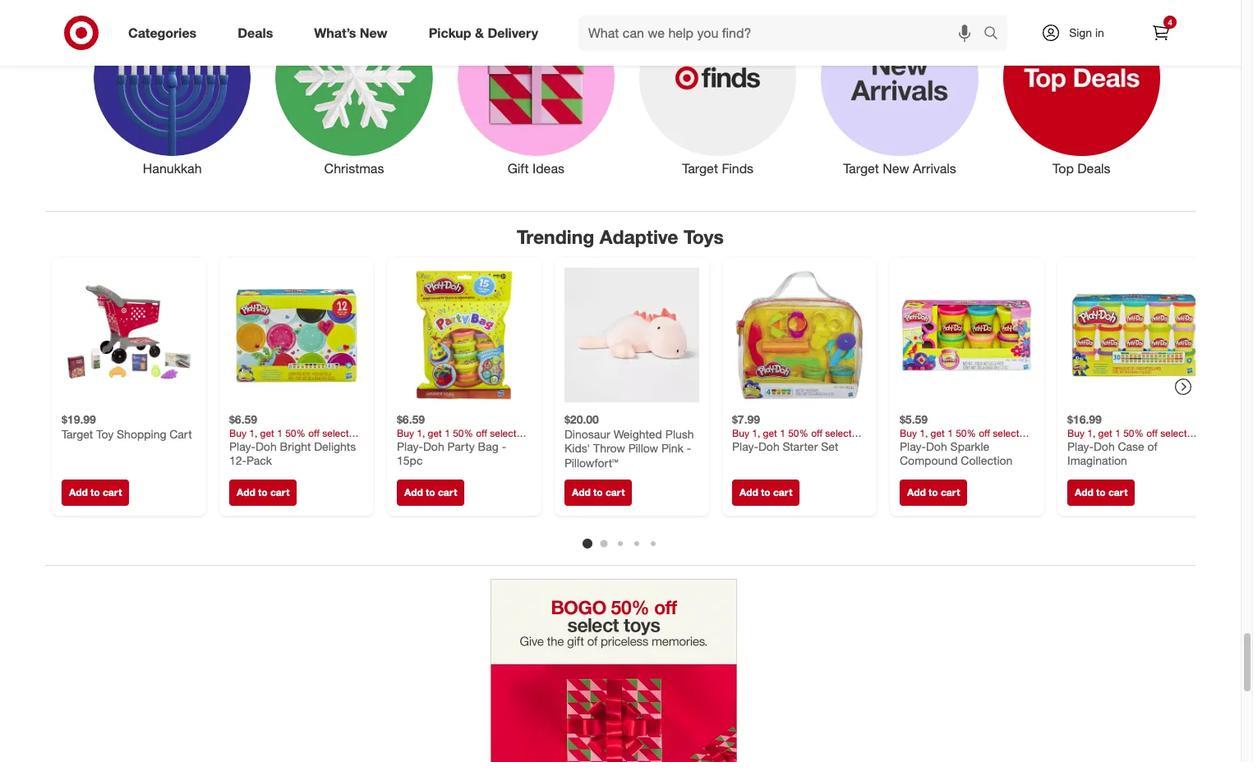 Task type: vqa. For each thing, say whether or not it's contained in the screenshot.


Task type: describe. For each thing, give the bounding box(es) containing it.
pickup
[[429, 24, 471, 41]]

add to cart for play-doh bright delights 12-pack
[[237, 487, 290, 499]]

sign in link
[[1027, 15, 1130, 51]]

to for play-doh bright delights 12-pack
[[258, 487, 268, 499]]

arrivals
[[913, 160, 956, 176]]

cart for play-doh starter set
[[773, 487, 792, 499]]

categories
[[128, 24, 197, 41]]

party
[[447, 439, 475, 453]]

christmas
[[324, 160, 384, 176]]

target finds
[[682, 160, 754, 176]]

gift
[[508, 160, 529, 176]]

sign in
[[1069, 25, 1104, 39]]

12-
[[229, 454, 247, 468]]

$19.99
[[62, 413, 96, 427]]

target new arrivals link
[[809, 0, 991, 178]]

play-doh case of imagination
[[1067, 439, 1158, 468]]

cart for play-doh sparkle compound collection
[[941, 487, 960, 499]]

add for play-doh starter set
[[740, 487, 758, 499]]

what's
[[314, 24, 356, 41]]

case
[[1118, 439, 1144, 453]]

doh for party
[[423, 439, 444, 453]]

target new arrivals
[[843, 160, 956, 176]]

of
[[1148, 439, 1158, 453]]

0 horizontal spatial deals
[[238, 24, 273, 41]]

gift ideas link
[[445, 0, 627, 178]]

add to cart button for play-doh case of imagination
[[1067, 480, 1135, 506]]

add to cart for play-doh sparkle compound collection
[[907, 487, 960, 499]]

target finds link
[[627, 0, 809, 178]]

to for play-doh sparkle compound collection
[[929, 487, 938, 499]]

cart for dinosaur weighted plush kids' throw pillow pink - pillowfort™
[[606, 487, 625, 499]]

in
[[1095, 25, 1104, 39]]

bag
[[478, 439, 499, 453]]

hanukkah link
[[81, 0, 263, 178]]

trending adaptive toys
[[517, 225, 724, 248]]

categories link
[[114, 15, 217, 51]]

top deals
[[1053, 160, 1111, 176]]

play-doh sparkle compound collection
[[900, 439, 1013, 468]]

$6.59 for play-doh party bag - 15pc
[[397, 413, 425, 427]]

compound
[[900, 454, 958, 468]]

doh for case
[[1094, 439, 1115, 453]]

gift ideas
[[508, 160, 565, 176]]

$5.59
[[900, 413, 928, 427]]

add to cart button for dinosaur weighted plush kids' throw pillow pink - pillowfort™
[[565, 480, 632, 506]]

4 link
[[1143, 15, 1179, 51]]

search
[[976, 26, 1016, 42]]

cart for play-doh party bag - 15pc
[[438, 487, 457, 499]]

to for target toy shopping cart
[[90, 487, 100, 499]]

add to cart button for target toy shopping cart
[[62, 480, 129, 506]]

$6.59 for play-doh bright delights 12-pack
[[229, 413, 257, 427]]

what's new
[[314, 24, 388, 41]]

pillow
[[628, 442, 658, 455]]

play- for play-doh bright delights 12-pack
[[229, 439, 256, 453]]

to for dinosaur weighted plush kids' throw pillow pink - pillowfort™
[[593, 487, 603, 499]]

add to cart for play-doh case of imagination
[[1075, 487, 1128, 499]]

bright
[[280, 439, 311, 453]]

add for play-doh bright delights 12-pack
[[237, 487, 255, 499]]

cart for play-doh bright delights 12-pack
[[270, 487, 290, 499]]

dinosaur
[[565, 427, 610, 441]]

add to cart button for play-doh bright delights 12-pack
[[229, 480, 297, 506]]

1 vertical spatial deals
[[1078, 160, 1111, 176]]

set
[[821, 439, 838, 453]]

weighted
[[614, 427, 662, 441]]

add for play-doh party bag - 15pc
[[404, 487, 423, 499]]

$16.99
[[1067, 413, 1102, 427]]

doh for bright
[[256, 439, 277, 453]]

add to cart for dinosaur weighted plush kids' throw pillow pink - pillowfort™
[[572, 487, 625, 499]]

target inside "$19.99 target toy shopping cart"
[[62, 427, 93, 441]]



Task type: locate. For each thing, give the bounding box(es) containing it.
doh
[[256, 439, 277, 453], [423, 439, 444, 453], [758, 439, 780, 453], [926, 439, 947, 453], [1094, 439, 1115, 453]]

0 horizontal spatial -
[[502, 439, 506, 453]]

1 cart from the left
[[103, 487, 122, 499]]

play- up the imagination
[[1067, 439, 1094, 453]]

add to cart button down pack
[[229, 480, 297, 506]]

1 horizontal spatial -
[[687, 442, 691, 455]]

1 $6.59 from the left
[[229, 413, 257, 427]]

doh inside play-doh bright delights 12-pack
[[256, 439, 277, 453]]

add to cart button
[[62, 480, 129, 506], [229, 480, 297, 506], [397, 480, 465, 506], [565, 480, 632, 506], [732, 480, 800, 506], [900, 480, 967, 506], [1067, 480, 1135, 506]]

2 play- from the left
[[397, 439, 423, 453]]

deals
[[238, 24, 273, 41], [1078, 160, 1111, 176]]

cart down toy
[[103, 487, 122, 499]]

$20.00
[[565, 413, 599, 427]]

add down the play-doh starter set
[[740, 487, 758, 499]]

delights
[[314, 439, 356, 453]]

add to cart button down the play-doh starter set
[[732, 480, 800, 506]]

christmas link
[[263, 0, 445, 178]]

sign
[[1069, 25, 1092, 39]]

target left 'finds'
[[682, 160, 718, 176]]

to down the play-doh starter set
[[761, 487, 770, 499]]

$6.59
[[229, 413, 257, 427], [397, 413, 425, 427]]

- right "pink" at bottom
[[687, 442, 691, 455]]

hanukkah
[[143, 160, 202, 176]]

0 vertical spatial deals
[[238, 24, 273, 41]]

new right what's
[[360, 24, 388, 41]]

-
[[502, 439, 506, 453], [687, 442, 691, 455]]

1 horizontal spatial new
[[883, 160, 909, 176]]

to down the play-doh party bag - 15pc
[[426, 487, 435, 499]]

add to cart button down toy
[[62, 480, 129, 506]]

to for play-doh case of imagination
[[1096, 487, 1106, 499]]

cart down the play-doh party bag - 15pc
[[438, 487, 457, 499]]

play- for play-doh sparkle compound collection
[[900, 439, 926, 453]]

play-doh sparkle compound collection image
[[900, 268, 1035, 403], [900, 268, 1035, 403]]

play- for play-doh starter set
[[732, 439, 758, 453]]

doh inside play-doh case of imagination
[[1094, 439, 1115, 453]]

4 play- from the left
[[900, 439, 926, 453]]

1 play- from the left
[[229, 439, 256, 453]]

$6.59 up 15pc
[[397, 413, 425, 427]]

$20.00 dinosaur weighted plush kids' throw pillow pink - pillowfort™
[[565, 413, 694, 470]]

add to cart button for play-doh party bag - 15pc
[[397, 480, 465, 506]]

finds
[[722, 160, 754, 176]]

play- inside play-doh bright delights 12-pack
[[229, 439, 256, 453]]

1 add from the left
[[69, 487, 88, 499]]

5 add to cart from the left
[[740, 487, 792, 499]]

7 cart from the left
[[1108, 487, 1128, 499]]

0 horizontal spatial target
[[62, 427, 93, 441]]

4 doh from the left
[[926, 439, 947, 453]]

collection
[[961, 454, 1013, 468]]

pink
[[661, 442, 684, 455]]

sparkle
[[950, 439, 990, 453]]

play-
[[229, 439, 256, 453], [397, 439, 423, 453], [732, 439, 758, 453], [900, 439, 926, 453], [1067, 439, 1094, 453]]

play-doh bright delights 12-pack image
[[229, 268, 364, 403], [229, 268, 364, 403]]

pillowfort™
[[565, 456, 618, 470]]

add to cart down toy
[[69, 487, 122, 499]]

add to cart down compound
[[907, 487, 960, 499]]

play- up the 12-
[[229, 439, 256, 453]]

doh inside the play-doh party bag - 15pc
[[423, 439, 444, 453]]

play- down $7.99
[[732, 439, 758, 453]]

5 add to cart button from the left
[[732, 480, 800, 506]]

What can we help you find? suggestions appear below search field
[[579, 15, 988, 51]]

1 to from the left
[[90, 487, 100, 499]]

3 doh from the left
[[758, 439, 780, 453]]

add to cart down pillowfort™
[[572, 487, 625, 499]]

4 add to cart button from the left
[[565, 480, 632, 506]]

play- inside play-doh case of imagination
[[1067, 439, 1094, 453]]

target for target new arrivals
[[843, 160, 879, 176]]

target left the arrivals
[[843, 160, 879, 176]]

top
[[1053, 160, 1074, 176]]

add to cart for target toy shopping cart
[[69, 487, 122, 499]]

3 to from the left
[[426, 487, 435, 499]]

new for what's
[[360, 24, 388, 41]]

add
[[69, 487, 88, 499], [237, 487, 255, 499], [404, 487, 423, 499], [572, 487, 591, 499], [740, 487, 758, 499], [907, 487, 926, 499], [1075, 487, 1093, 499]]

- inside the play-doh party bag - 15pc
[[502, 439, 506, 453]]

3 add to cart from the left
[[404, 487, 457, 499]]

doh up the imagination
[[1094, 439, 1115, 453]]

toys
[[684, 225, 724, 248]]

3 add to cart button from the left
[[397, 480, 465, 506]]

add down the 12-
[[237, 487, 255, 499]]

new left the arrivals
[[883, 160, 909, 176]]

&
[[475, 24, 484, 41]]

6 add from the left
[[907, 487, 926, 499]]

target
[[682, 160, 718, 176], [843, 160, 879, 176], [62, 427, 93, 441]]

play- up 15pc
[[397, 439, 423, 453]]

target down the $19.99
[[62, 427, 93, 441]]

search button
[[976, 15, 1016, 54]]

to down the imagination
[[1096, 487, 1106, 499]]

play- inside the play-doh party bag - 15pc
[[397, 439, 423, 453]]

add to cart
[[69, 487, 122, 499], [237, 487, 290, 499], [404, 487, 457, 499], [572, 487, 625, 499], [740, 487, 792, 499], [907, 487, 960, 499], [1075, 487, 1128, 499]]

add to cart button down 15pc
[[397, 480, 465, 506]]

$7.99
[[732, 413, 760, 427]]

pickup & delivery link
[[415, 15, 559, 51]]

trending
[[517, 225, 594, 248]]

play-doh party bag - 15pc
[[397, 439, 506, 468]]

deals link
[[224, 15, 294, 51]]

3 play- from the left
[[732, 439, 758, 453]]

add to cart down pack
[[237, 487, 290, 499]]

to down toy
[[90, 487, 100, 499]]

3 cart from the left
[[438, 487, 457, 499]]

doh left party
[[423, 439, 444, 453]]

toy
[[96, 427, 114, 441]]

0 horizontal spatial new
[[360, 24, 388, 41]]

2 add to cart from the left
[[237, 487, 290, 499]]

add to cart button down the imagination
[[1067, 480, 1135, 506]]

5 cart from the left
[[773, 487, 792, 499]]

play- up compound
[[900, 439, 926, 453]]

add to cart button for play-doh starter set
[[732, 480, 800, 506]]

2 to from the left
[[258, 487, 268, 499]]

add down the imagination
[[1075, 487, 1093, 499]]

add for play-doh case of imagination
[[1075, 487, 1093, 499]]

0 horizontal spatial $6.59
[[229, 413, 257, 427]]

6 to from the left
[[929, 487, 938, 499]]

doh left the starter
[[758, 439, 780, 453]]

target toy shopping cart image
[[62, 268, 196, 403], [62, 268, 196, 403]]

to
[[90, 487, 100, 499], [258, 487, 268, 499], [426, 487, 435, 499], [593, 487, 603, 499], [761, 487, 770, 499], [929, 487, 938, 499], [1096, 487, 1106, 499]]

what's new link
[[300, 15, 408, 51]]

add down pillowfort™
[[572, 487, 591, 499]]

doh inside play-doh sparkle compound collection
[[926, 439, 947, 453]]

cart down pillowfort™
[[606, 487, 625, 499]]

doh up pack
[[256, 439, 277, 453]]

$6.59 up the 12-
[[229, 413, 257, 427]]

doh up compound
[[926, 439, 947, 453]]

1 horizontal spatial target
[[682, 160, 718, 176]]

shopping
[[117, 427, 166, 441]]

- right bag
[[502, 439, 506, 453]]

ideas
[[533, 160, 565, 176]]

$19.99 target toy shopping cart
[[62, 413, 192, 441]]

4 to from the left
[[593, 487, 603, 499]]

add to cart down 15pc
[[404, 487, 457, 499]]

cart down pack
[[270, 487, 290, 499]]

0 vertical spatial new
[[360, 24, 388, 41]]

play-doh bright delights 12-pack
[[229, 439, 356, 468]]

cart down the play-doh starter set
[[773, 487, 792, 499]]

deals right top
[[1078, 160, 1111, 176]]

2 add from the left
[[237, 487, 255, 499]]

to for play-doh party bag - 15pc
[[426, 487, 435, 499]]

cart down compound
[[941, 487, 960, 499]]

pickup & delivery
[[429, 24, 538, 41]]

1 add to cart button from the left
[[62, 480, 129, 506]]

target inside target new arrivals link
[[843, 160, 879, 176]]

imagination
[[1067, 454, 1127, 468]]

new for target
[[883, 160, 909, 176]]

add down the $19.99
[[69, 487, 88, 499]]

2 $6.59 from the left
[[397, 413, 425, 427]]

advertisement region
[[491, 580, 737, 763]]

1 doh from the left
[[256, 439, 277, 453]]

add to cart down the play-doh starter set
[[740, 487, 792, 499]]

- inside $20.00 dinosaur weighted plush kids' throw pillow pink - pillowfort™
[[687, 442, 691, 455]]

7 add to cart button from the left
[[1067, 480, 1135, 506]]

cart
[[103, 487, 122, 499], [270, 487, 290, 499], [438, 487, 457, 499], [606, 487, 625, 499], [773, 487, 792, 499], [941, 487, 960, 499], [1108, 487, 1128, 499]]

add for dinosaur weighted plush kids' throw pillow pink - pillowfort™
[[572, 487, 591, 499]]

play-doh party bag - 15pc image
[[397, 268, 532, 403], [397, 268, 532, 403]]

dinosaur weighted plush kids' throw pillow pink - pillowfort™ image
[[565, 268, 699, 403], [565, 268, 699, 403]]

play-doh case of imagination image
[[1067, 268, 1202, 403], [1067, 268, 1202, 403]]

6 add to cart button from the left
[[900, 480, 967, 506]]

5 to from the left
[[761, 487, 770, 499]]

top deals link
[[991, 0, 1173, 178]]

3 add from the left
[[404, 487, 423, 499]]

adaptive
[[600, 225, 678, 248]]

1 vertical spatial new
[[883, 160, 909, 176]]

delivery
[[488, 24, 538, 41]]

add to cart for play-doh starter set
[[740, 487, 792, 499]]

add to cart button down pillowfort™
[[565, 480, 632, 506]]

6 add to cart from the left
[[907, 487, 960, 499]]

add to cart button down compound
[[900, 480, 967, 506]]

cart for play-doh case of imagination
[[1108, 487, 1128, 499]]

play-doh starter set
[[732, 439, 838, 453]]

kids'
[[565, 442, 590, 455]]

add for target toy shopping cart
[[69, 487, 88, 499]]

1 horizontal spatial $6.59
[[397, 413, 425, 427]]

7 add from the left
[[1075, 487, 1093, 499]]

play-doh starter set image
[[732, 268, 867, 403], [732, 268, 867, 403]]

to down pack
[[258, 487, 268, 499]]

7 add to cart from the left
[[1075, 487, 1128, 499]]

to for play-doh starter set
[[761, 487, 770, 499]]

5 add from the left
[[740, 487, 758, 499]]

cart down the imagination
[[1108, 487, 1128, 499]]

1 add to cart from the left
[[69, 487, 122, 499]]

doh for starter
[[758, 439, 780, 453]]

5 doh from the left
[[1094, 439, 1115, 453]]

target inside target finds "link"
[[682, 160, 718, 176]]

play- for play-doh case of imagination
[[1067, 439, 1094, 453]]

5 play- from the left
[[1067, 439, 1094, 453]]

doh for sparkle
[[926, 439, 947, 453]]

4
[[1168, 17, 1172, 27]]

target for target finds
[[682, 160, 718, 176]]

1 horizontal spatial deals
[[1078, 160, 1111, 176]]

4 add to cart from the left
[[572, 487, 625, 499]]

add to cart down the imagination
[[1075, 487, 1128, 499]]

2 cart from the left
[[270, 487, 290, 499]]

2 doh from the left
[[423, 439, 444, 453]]

add to cart button for play-doh sparkle compound collection
[[900, 480, 967, 506]]

7 to from the left
[[1096, 487, 1106, 499]]

plush
[[665, 427, 694, 441]]

throw
[[593, 442, 625, 455]]

4 cart from the left
[[606, 487, 625, 499]]

6 cart from the left
[[941, 487, 960, 499]]

15pc
[[397, 454, 423, 468]]

play- inside play-doh sparkle compound collection
[[900, 439, 926, 453]]

add to cart for play-doh party bag - 15pc
[[404, 487, 457, 499]]

cart for target toy shopping cart
[[103, 487, 122, 499]]

add down 15pc
[[404, 487, 423, 499]]

4 add from the left
[[572, 487, 591, 499]]

new
[[360, 24, 388, 41], [883, 160, 909, 176]]

add down compound
[[907, 487, 926, 499]]

starter
[[783, 439, 818, 453]]

pack
[[247, 454, 272, 468]]

cart
[[170, 427, 192, 441]]

deals left what's
[[238, 24, 273, 41]]

to down pillowfort™
[[593, 487, 603, 499]]

play- for play-doh party bag - 15pc
[[397, 439, 423, 453]]

2 horizontal spatial target
[[843, 160, 879, 176]]

to down compound
[[929, 487, 938, 499]]

2 add to cart button from the left
[[229, 480, 297, 506]]

add for play-doh sparkle compound collection
[[907, 487, 926, 499]]



